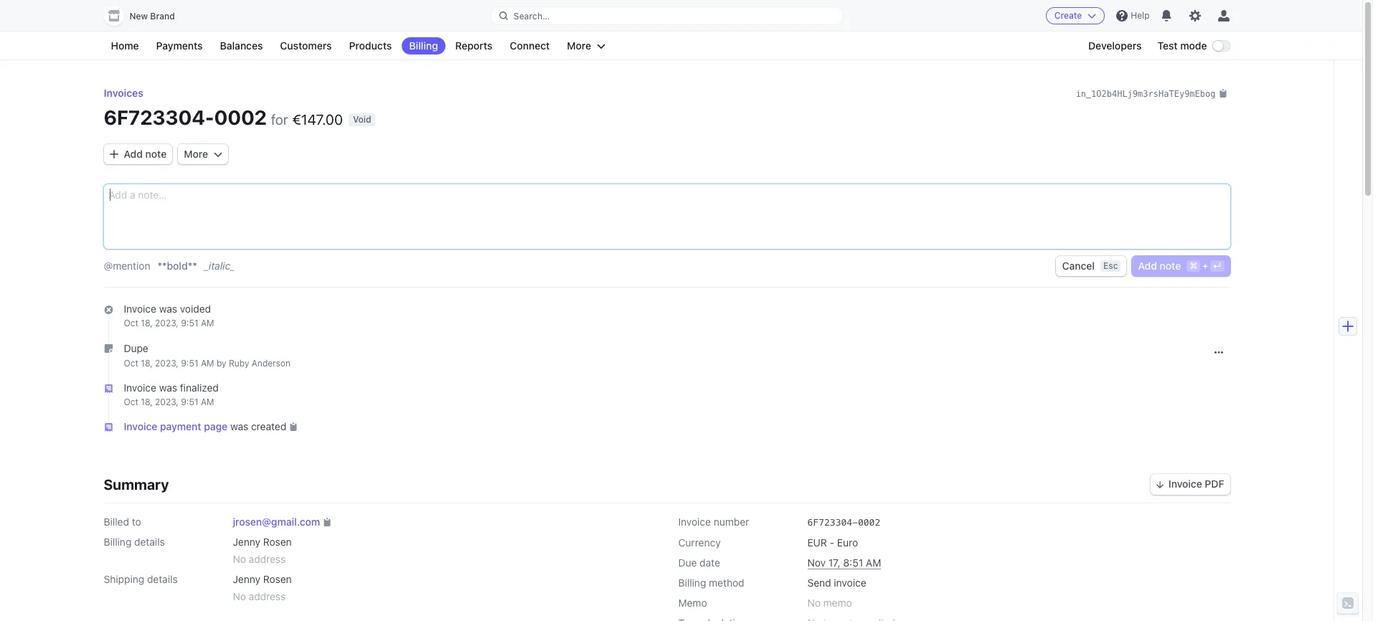 Task type: describe. For each thing, give the bounding box(es) containing it.
memo
[[679, 597, 707, 609]]

new brand
[[130, 11, 175, 22]]

jenny rosen no address for billing details
[[233, 536, 292, 565]]

home
[[111, 39, 139, 52]]

date
[[700, 557, 721, 569]]

0002 for 6f723304-0002 for
[[214, 106, 267, 129]]

am inside invoice was voided oct 18, 2023, 9:51 am
[[201, 318, 214, 329]]

nov 17, 8:51 am button
[[808, 556, 882, 570]]

rosen for shipping details
[[263, 573, 292, 586]]

summary
[[104, 476, 169, 493]]

invoice pdf
[[1169, 478, 1225, 490]]

developers link
[[1082, 37, 1149, 55]]

italic
[[209, 260, 230, 272]]

18, for invoice was voided
[[141, 318, 153, 329]]

details for shipping details
[[147, 573, 178, 586]]

pdf
[[1205, 478, 1225, 490]]

for
[[271, 111, 288, 128]]

void
[[353, 114, 371, 125]]

created
[[251, 421, 287, 433]]

payment
[[160, 421, 201, 433]]

billing link
[[402, 37, 445, 55]]

esc
[[1104, 261, 1119, 271]]

billing method
[[679, 577, 745, 589]]

more inside popup button
[[184, 148, 208, 160]]

dupe oct 18, 2023, 9:51 am by ruby anderson
[[124, 342, 291, 369]]

2 _ from the left
[[230, 260, 235, 272]]

invoice for invoice pdf
[[1169, 478, 1203, 490]]

invoice for invoice payment page was created
[[124, 421, 157, 433]]

in_1o2b4hlj9m3rshatey9mebog
[[1076, 89, 1216, 99]]

finalized
[[180, 382, 219, 394]]

address for shipping details
[[249, 591, 286, 603]]

billing for billing
[[409, 39, 438, 52]]

add note button
[[104, 144, 172, 164]]

invoices link
[[104, 87, 143, 99]]

memo
[[824, 597, 852, 609]]

invoice payment page link
[[124, 420, 228, 435]]

more inside button
[[567, 39, 592, 52]]

balances
[[220, 39, 263, 52]]

payments
[[156, 39, 203, 52]]

am inside button
[[866, 557, 882, 569]]

2 vertical spatial add
[[1139, 260, 1158, 272]]

create
[[1055, 10, 1083, 21]]

currency
[[679, 537, 721, 549]]

18, for invoice was finalized
[[141, 397, 153, 408]]

svg image
[[1215, 348, 1223, 357]]

add inside add note button
[[124, 148, 143, 160]]

1 horizontal spatial note
[[1160, 260, 1182, 272]]

details for billing details
[[134, 536, 165, 548]]

invoice was finalized oct 18, 2023, 9:51 am
[[124, 382, 219, 408]]

by
[[217, 358, 226, 369]]

⌘
[[1190, 261, 1198, 271]]

euro
[[838, 537, 859, 549]]

test mode
[[1158, 39, 1208, 52]]

connect
[[510, 39, 550, 52]]

anderson
[[252, 358, 291, 369]]

jenny for shipping details
[[233, 573, 261, 586]]

jrosen@gmail.com link
[[233, 515, 320, 530]]

send
[[808, 577, 832, 589]]

no for billing details
[[233, 553, 246, 565]]

6f723304-0002
[[808, 517, 881, 528]]

ruby
[[229, 358, 249, 369]]

invoice payment page was created
[[124, 421, 287, 433]]

in_1o2b4hlj9m3rshatey9mebog button
[[1076, 86, 1228, 100]]

2023, for finalized
[[155, 397, 179, 408]]

oct inside dupe oct 18, 2023, 9:51 am by ruby anderson
[[124, 358, 138, 369]]

products link
[[342, 37, 399, 55]]

search…
[[514, 10, 550, 21]]

brand
[[150, 11, 175, 22]]

add a note…
[[109, 189, 167, 201]]

dupe
[[124, 342, 148, 355]]

18, inside dupe oct 18, 2023, 9:51 am by ruby anderson
[[141, 358, 153, 369]]

billed to
[[104, 516, 141, 528]]

due
[[679, 557, 697, 569]]

reports
[[455, 39, 493, 52]]

help
[[1131, 10, 1150, 21]]

invoice for invoice was finalized oct 18, 2023, 9:51 am
[[124, 382, 156, 394]]

more button
[[560, 37, 613, 55]]

developers
[[1089, 39, 1142, 52]]

invoice for invoice number
[[679, 516, 711, 528]]

2023, inside dupe oct 18, 2023, 9:51 am by ruby anderson
[[155, 358, 179, 369]]

page
[[204, 421, 228, 433]]

6f723304-0002 for
[[104, 106, 288, 129]]

no memo
[[808, 597, 852, 609]]

voided
[[180, 303, 211, 315]]

9:51 inside dupe oct 18, 2023, 9:51 am by ruby anderson
[[181, 358, 198, 369]]

€147.00
[[293, 111, 343, 128]]

2 vertical spatial was
[[230, 421, 249, 433]]

mention
[[113, 260, 150, 272]]

2023, for voided
[[155, 318, 179, 329]]

note inside button
[[145, 148, 167, 160]]

eur
[[808, 537, 827, 549]]

customers
[[280, 39, 332, 52]]

to
[[132, 516, 141, 528]]

add note inside button
[[124, 148, 167, 160]]

method
[[709, 577, 745, 589]]

bold
[[167, 260, 188, 272]]

svg image for more
[[214, 150, 223, 159]]

new
[[130, 11, 148, 22]]

home link
[[104, 37, 146, 55]]

balances link
[[213, 37, 270, 55]]

rosen for billing details
[[263, 536, 292, 548]]

Search… search field
[[491, 7, 843, 25]]

-
[[830, 537, 835, 549]]

reports link
[[448, 37, 500, 55]]

billing for billing details
[[104, 536, 132, 548]]

am inside invoice was finalized oct 18, 2023, 9:51 am
[[201, 397, 214, 408]]

billing for billing method
[[679, 577, 707, 589]]



Task type: locate. For each thing, give the bounding box(es) containing it.
billing
[[409, 39, 438, 52], [104, 536, 132, 548], [679, 577, 707, 589]]

18, inside invoice was voided oct 18, 2023, 9:51 am
[[141, 318, 153, 329]]

invoice inside button
[[1169, 478, 1203, 490]]

a
[[130, 189, 135, 201]]

more button
[[178, 144, 228, 164]]

am
[[201, 318, 214, 329], [201, 358, 214, 369], [201, 397, 214, 408], [866, 557, 882, 569]]

1 horizontal spatial svg image
[[214, 150, 223, 159]]

invoice up "currency"
[[679, 516, 711, 528]]

9:51 up finalized
[[181, 358, 198, 369]]

due date
[[679, 557, 721, 569]]

cancel
[[1063, 260, 1095, 272]]

18, down dupe
[[141, 358, 153, 369]]

billing up memo
[[679, 577, 707, 589]]

+
[[1203, 261, 1209, 271]]

add up a
[[124, 148, 143, 160]]

1 vertical spatial rosen
[[263, 573, 292, 586]]

_
[[204, 260, 209, 272], [230, 260, 235, 272]]

create button
[[1046, 7, 1106, 24]]

1 2023, from the top
[[155, 318, 179, 329]]

6f723304- for 6f723304-0002 for
[[104, 106, 214, 129]]

note
[[145, 148, 167, 160], [1160, 260, 1182, 272]]

shipping details
[[104, 573, 178, 586]]

send invoice
[[808, 577, 867, 589]]

1 vertical spatial 9:51
[[181, 358, 198, 369]]

1 vertical spatial add note
[[1139, 260, 1182, 272]]

nov
[[808, 557, 826, 569]]

0 vertical spatial oct
[[124, 318, 138, 329]]

1 jenny from the top
[[233, 536, 261, 548]]

invoice inside invoice was voided oct 18, 2023, 9:51 am
[[124, 303, 156, 315]]

note up 'note…'
[[145, 148, 167, 160]]

9:51 inside invoice was voided oct 18, 2023, 9:51 am
[[181, 318, 198, 329]]

1 horizontal spatial **
[[188, 260, 197, 272]]

1 rosen from the top
[[263, 536, 292, 548]]

0 horizontal spatial billing
[[104, 536, 132, 548]]

1 vertical spatial 2023,
[[155, 358, 179, 369]]

rosen
[[263, 536, 292, 548], [263, 573, 292, 586]]

None field
[[109, 187, 1226, 203]]

2023, inside invoice was finalized oct 18, 2023, 9:51 am
[[155, 397, 179, 408]]

test
[[1158, 39, 1178, 52]]

3 oct from the top
[[124, 397, 138, 408]]

svg image
[[109, 150, 118, 159], [214, 150, 223, 159]]

0 vertical spatial was
[[159, 303, 177, 315]]

2 rosen from the top
[[263, 573, 292, 586]]

2 vertical spatial 2023,
[[155, 397, 179, 408]]

2 2023, from the top
[[155, 358, 179, 369]]

no for shipping details
[[233, 591, 246, 603]]

connect link
[[503, 37, 557, 55]]

0002 up euro
[[858, 517, 881, 528]]

** right mention
[[158, 260, 167, 272]]

2 ** from the left
[[188, 260, 197, 272]]

am down voided
[[201, 318, 214, 329]]

6f723304- up add note button
[[104, 106, 214, 129]]

0 vertical spatial 2023,
[[155, 318, 179, 329]]

add
[[124, 148, 143, 160], [109, 189, 127, 201], [1139, 260, 1158, 272]]

@ mention ** bold ** _ italic _
[[104, 260, 235, 272]]

1 svg image from the left
[[109, 150, 118, 159]]

0 vertical spatial jenny rosen no address
[[233, 536, 292, 565]]

1 horizontal spatial 6f723304-
[[808, 517, 858, 528]]

jrosen@gmail.com
[[233, 516, 320, 528]]

1 address from the top
[[249, 553, 286, 565]]

jenny rosen no address
[[233, 536, 292, 565], [233, 573, 292, 603]]

8:51
[[844, 557, 864, 569]]

18, up dupe
[[141, 318, 153, 329]]

products
[[349, 39, 392, 52]]

was for voided
[[159, 303, 177, 315]]

0 vertical spatial 18,
[[141, 318, 153, 329]]

invoice left payment
[[124, 421, 157, 433]]

mode
[[1181, 39, 1208, 52]]

address
[[249, 553, 286, 565], [249, 591, 286, 603]]

was left voided
[[159, 303, 177, 315]]

am inside dupe oct 18, 2023, 9:51 am by ruby anderson
[[201, 358, 214, 369]]

0 vertical spatial 6f723304-
[[104, 106, 214, 129]]

was inside invoice was voided oct 18, 2023, 9:51 am
[[159, 303, 177, 315]]

invoice number
[[679, 516, 750, 528]]

1 horizontal spatial _
[[230, 260, 235, 272]]

0 vertical spatial note
[[145, 148, 167, 160]]

add right esc
[[1139, 260, 1158, 272]]

1 vertical spatial 0002
[[858, 517, 881, 528]]

was left finalized
[[159, 382, 177, 394]]

1 oct from the top
[[124, 318, 138, 329]]

1 _ from the left
[[204, 260, 209, 272]]

0 vertical spatial 9:51
[[181, 318, 198, 329]]

1 vertical spatial jenny
[[233, 573, 261, 586]]

1 vertical spatial add
[[109, 189, 127, 201]]

2023,
[[155, 318, 179, 329], [155, 358, 179, 369], [155, 397, 179, 408]]

18, up 'invoice payment page' link
[[141, 397, 153, 408]]

details down 'to'
[[134, 536, 165, 548]]

2023, up invoice was finalized oct 18, 2023, 9:51 am
[[155, 358, 179, 369]]

0 vertical spatial add
[[124, 148, 143, 160]]

6f723304- for 6f723304-0002
[[808, 517, 858, 528]]

0 horizontal spatial more
[[184, 148, 208, 160]]

am down finalized
[[201, 397, 214, 408]]

2 oct from the top
[[124, 358, 138, 369]]

oct for invoice was voided
[[124, 318, 138, 329]]

invoice inside invoice was finalized oct 18, 2023, 9:51 am
[[124, 382, 156, 394]]

am right 8:51
[[866, 557, 882, 569]]

invoice for invoice was voided oct 18, 2023, 9:51 am
[[124, 303, 156, 315]]

9:51
[[181, 318, 198, 329], [181, 358, 198, 369], [181, 397, 198, 408]]

1 vertical spatial address
[[249, 591, 286, 603]]

jenny
[[233, 536, 261, 548], [233, 573, 261, 586]]

oct inside invoice was finalized oct 18, 2023, 9:51 am
[[124, 397, 138, 408]]

svg image for add note
[[109, 150, 118, 159]]

1 vertical spatial details
[[147, 573, 178, 586]]

↵
[[1214, 261, 1222, 272]]

1 vertical spatial was
[[159, 382, 177, 394]]

9:51 down voided
[[181, 318, 198, 329]]

1 18, from the top
[[141, 318, 153, 329]]

billing left reports
[[409, 39, 438, 52]]

1 vertical spatial jenny rosen no address
[[233, 573, 292, 603]]

1 horizontal spatial 0002
[[858, 517, 881, 528]]

1 horizontal spatial billing
[[409, 39, 438, 52]]

1 vertical spatial 6f723304-
[[808, 517, 858, 528]]

Search… text field
[[491, 7, 843, 25]]

3 18, from the top
[[141, 397, 153, 408]]

more
[[567, 39, 592, 52], [184, 148, 208, 160]]

3 9:51 from the top
[[181, 397, 198, 408]]

0 horizontal spatial **
[[158, 260, 167, 272]]

invoice pdf button
[[1151, 475, 1231, 495]]

oct inside invoice was voided oct 18, 2023, 9:51 am
[[124, 318, 138, 329]]

more down '6f723304-0002 for'
[[184, 148, 208, 160]]

17,
[[829, 557, 841, 569]]

0002 left for on the left of the page
[[214, 106, 267, 129]]

0 horizontal spatial add note
[[124, 148, 167, 160]]

invoice was voided oct 18, 2023, 9:51 am
[[124, 303, 214, 329]]

1 jenny rosen no address from the top
[[233, 536, 292, 565]]

⌘ + ↵
[[1190, 261, 1222, 272]]

add note up 'note…'
[[124, 148, 167, 160]]

9:51 inside invoice was finalized oct 18, 2023, 9:51 am
[[181, 397, 198, 408]]

was
[[159, 303, 177, 315], [159, 382, 177, 394], [230, 421, 249, 433]]

2 vertical spatial 18,
[[141, 397, 153, 408]]

0 vertical spatial jenny
[[233, 536, 261, 548]]

2 jenny from the top
[[233, 573, 261, 586]]

0 vertical spatial address
[[249, 553, 286, 565]]

0 vertical spatial more
[[567, 39, 592, 52]]

was inside invoice was finalized oct 18, 2023, 9:51 am
[[159, 382, 177, 394]]

2023, up 'invoice payment page' link
[[155, 397, 179, 408]]

0 vertical spatial add note
[[124, 148, 167, 160]]

0 vertical spatial billing
[[409, 39, 438, 52]]

jenny rosen no address for shipping details
[[233, 573, 292, 603]]

1 vertical spatial oct
[[124, 358, 138, 369]]

jenny for billing details
[[233, 536, 261, 548]]

nov 17, 8:51 am
[[808, 557, 882, 569]]

add left a
[[109, 189, 127, 201]]

2 address from the top
[[249, 591, 286, 603]]

details right shipping
[[147, 573, 178, 586]]

note…
[[138, 189, 167, 201]]

2 18, from the top
[[141, 358, 153, 369]]

0002
[[214, 106, 267, 129], [858, 517, 881, 528]]

billing details
[[104, 536, 165, 548]]

new brand button
[[104, 6, 189, 26]]

6f723304- up eur - euro
[[808, 517, 858, 528]]

2 vertical spatial 9:51
[[181, 397, 198, 408]]

svg image inside more popup button
[[214, 150, 223, 159]]

0 horizontal spatial 0002
[[214, 106, 267, 129]]

eur - euro
[[808, 537, 859, 549]]

1 vertical spatial more
[[184, 148, 208, 160]]

2 horizontal spatial billing
[[679, 577, 707, 589]]

svg image inside add note button
[[109, 150, 118, 159]]

number
[[714, 516, 750, 528]]

6f723304-
[[104, 106, 214, 129], [808, 517, 858, 528]]

1 ** from the left
[[158, 260, 167, 272]]

invoice down dupe
[[124, 382, 156, 394]]

2 vertical spatial oct
[[124, 397, 138, 408]]

invoice
[[834, 577, 867, 589]]

0002 for 6f723304-0002
[[858, 517, 881, 528]]

1 vertical spatial 18,
[[141, 358, 153, 369]]

3 2023, from the top
[[155, 397, 179, 408]]

0 horizontal spatial note
[[145, 148, 167, 160]]

@
[[104, 260, 113, 272]]

payments link
[[149, 37, 210, 55]]

billed
[[104, 516, 129, 528]]

note left the ⌘
[[1160, 260, 1182, 272]]

oct down dupe
[[124, 358, 138, 369]]

help button
[[1111, 4, 1156, 27]]

0 horizontal spatial _
[[204, 260, 209, 272]]

1 horizontal spatial more
[[567, 39, 592, 52]]

no
[[233, 553, 246, 565], [233, 591, 246, 603], [808, 597, 821, 609]]

2 vertical spatial billing
[[679, 577, 707, 589]]

invoice up dupe
[[124, 303, 156, 315]]

2023, inside invoice was voided oct 18, 2023, 9:51 am
[[155, 318, 179, 329]]

9:51 for finalized
[[181, 397, 198, 408]]

shipping
[[104, 573, 144, 586]]

oct up 'invoice payment page' link
[[124, 397, 138, 408]]

2 jenny rosen no address from the top
[[233, 573, 292, 603]]

billing down billed
[[104, 536, 132, 548]]

0 vertical spatial details
[[134, 536, 165, 548]]

svg image up add a note…
[[109, 150, 118, 159]]

was for finalized
[[159, 382, 177, 394]]

0 horizontal spatial 6f723304-
[[104, 106, 214, 129]]

0 vertical spatial 0002
[[214, 106, 267, 129]]

2 svg image from the left
[[214, 150, 223, 159]]

0 vertical spatial rosen
[[263, 536, 292, 548]]

oct up dupe
[[124, 318, 138, 329]]

am left the by
[[201, 358, 214, 369]]

svg image down '6f723304-0002 for'
[[214, 150, 223, 159]]

9:51 for voided
[[181, 318, 198, 329]]

oct for invoice was finalized
[[124, 397, 138, 408]]

address for billing details
[[249, 553, 286, 565]]

invoice left pdf
[[1169, 478, 1203, 490]]

more right connect
[[567, 39, 592, 52]]

0 horizontal spatial svg image
[[109, 150, 118, 159]]

customers link
[[273, 37, 339, 55]]

1 vertical spatial note
[[1160, 260, 1182, 272]]

2023, up dupe oct 18, 2023, 9:51 am by ruby anderson
[[155, 318, 179, 329]]

1 9:51 from the top
[[181, 318, 198, 329]]

1 horizontal spatial add note
[[1139, 260, 1182, 272]]

** left italic
[[188, 260, 197, 272]]

2 9:51 from the top
[[181, 358, 198, 369]]

invoices
[[104, 87, 143, 99]]

invoice
[[124, 303, 156, 315], [124, 382, 156, 394], [124, 421, 157, 433], [1169, 478, 1203, 490], [679, 516, 711, 528]]

was right page
[[230, 421, 249, 433]]

9:51 down finalized
[[181, 397, 198, 408]]

add note left the ⌘
[[1139, 260, 1182, 272]]

18, inside invoice was finalized oct 18, 2023, 9:51 am
[[141, 397, 153, 408]]

1 vertical spatial billing
[[104, 536, 132, 548]]



Task type: vqa. For each thing, say whether or not it's contained in the screenshot.


